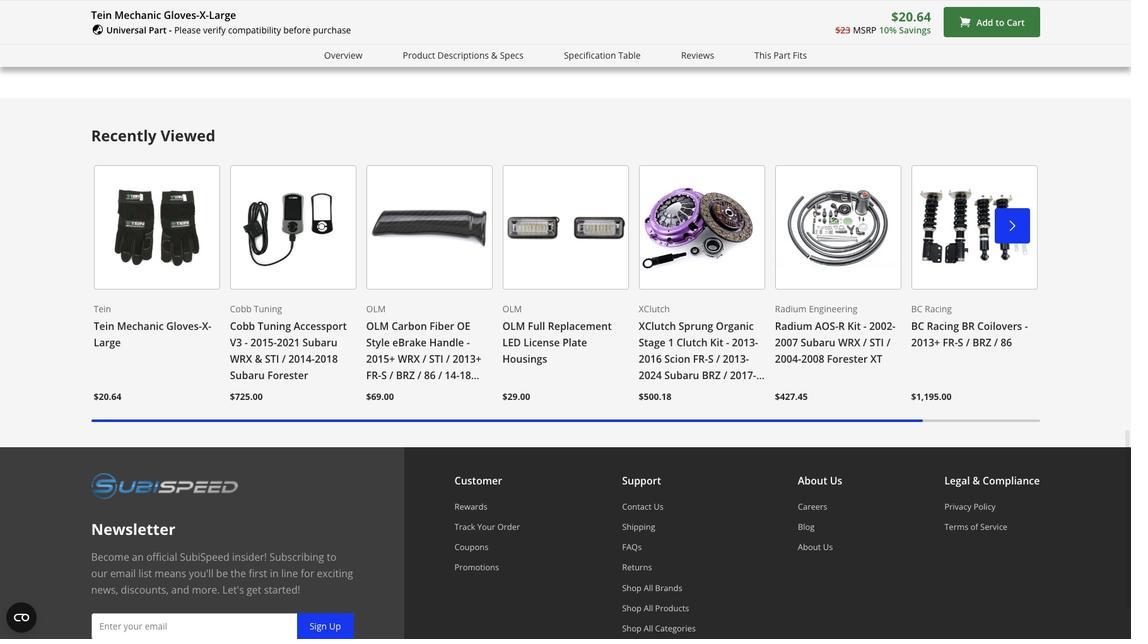 Task type: locate. For each thing, give the bounding box(es) containing it.
0 vertical spatial forester
[[827, 352, 868, 366]]

2 shop from the top
[[622, 603, 642, 614]]

please down item
[[91, 42, 122, 56]]

1 about us from the top
[[798, 474, 843, 488]]

1 vertical spatial to
[[327, 550, 337, 564]]

0 vertical spatial compatibility
[[228, 24, 281, 36]]

verify down is
[[124, 42, 150, 56]]

- down oe at the left
[[467, 336, 470, 350]]

all down "shop all brands"
[[644, 603, 653, 614]]

0 vertical spatial tein
[[91, 8, 112, 22]]

3 shop from the top
[[622, 623, 642, 634]]

some
[[358, 42, 384, 56]]

about down blog
[[798, 542, 821, 553]]

us up shipping link
[[654, 501, 664, 512]]

non-
[[147, 26, 168, 40]]

1 vertical spatial fr-
[[693, 352, 708, 366]]

- right non-
[[169, 24, 172, 36]]

subaru up toyota
[[665, 368, 700, 382]]

sti for 2002-
[[870, 336, 884, 350]]

policy
[[974, 501, 996, 512]]

brz for olm carbon fiber oe style ebrake handle - 2015+ wrx / sti / 2013+ fr-s / brz / 86 / 14-18 forester / 13-17 crosstrek
[[396, 368, 415, 382]]

86 right toyota
[[701, 385, 712, 399]]

part down tein mechanic gloves-x-large
[[149, 24, 167, 36]]

1 vertical spatial s
[[708, 352, 714, 366]]

1 vertical spatial mechanic
[[117, 319, 164, 333]]

add
[[977, 16, 994, 28]]

racing
[[925, 303, 952, 315], [927, 319, 960, 333]]

subaru down accessport
[[303, 336, 338, 350]]

1 vertical spatial x-
[[202, 319, 212, 333]]

xt
[[871, 352, 883, 366]]

2 vertical spatial us
[[824, 542, 833, 553]]

$500.18
[[639, 391, 672, 403]]

1 vertical spatial about us
[[798, 542, 833, 553]]

for left proper
[[448, 42, 462, 56]]

rewards link
[[455, 501, 520, 512]]

about us up the careers link
[[798, 474, 843, 488]]

shop for shop all products
[[622, 603, 642, 614]]

0 vertical spatial fr-
[[943, 336, 958, 350]]

forester down '2015+'
[[366, 385, 407, 399]]

1 horizontal spatial brz
[[702, 368, 721, 382]]

2013+
[[912, 336, 941, 350], [453, 352, 482, 366]]

1 vertical spatial gloves-
[[166, 319, 202, 333]]

about us link
[[798, 542, 843, 553]]

please down tein mechanic gloves-x-large
[[174, 24, 201, 36]]

2 horizontal spatial s
[[958, 336, 964, 350]]

compatibility up purchase. in the left top of the page
[[228, 24, 281, 36]]

before down specific.
[[216, 42, 247, 56]]

0 vertical spatial s
[[958, 336, 964, 350]]

forester down 2014- on the bottom left
[[268, 368, 308, 382]]

faqs link
[[622, 542, 696, 553]]

$1,195.00
[[912, 391, 952, 403]]

s inside xclutch xclutch sprung organic stage 1 clutch kit - 2013- 2016 scion fr-s / 2013- 2024 subaru brz / 2017- 2024 toyota 86
[[708, 352, 714, 366]]

1 horizontal spatial to
[[996, 16, 1005, 28]]

kit right 'r'
[[848, 319, 861, 333]]

2 vertical spatial fr-
[[366, 368, 381, 382]]

service
[[981, 521, 1008, 533]]

first
[[249, 566, 267, 580]]

up
[[329, 620, 341, 632]]

0 horizontal spatial sti
[[265, 352, 279, 366]]

1 vertical spatial cobb
[[230, 319, 255, 333]]

1 vertical spatial large
[[94, 336, 121, 350]]

- right coilovers
[[1025, 319, 1029, 333]]

1 bc from the top
[[912, 303, 923, 315]]

- right v3
[[245, 336, 248, 350]]

$20.64 inside the $20.64 $23 msrp 10% savings
[[892, 8, 932, 25]]

be
[[216, 566, 228, 580]]

1 horizontal spatial $20.64
[[892, 8, 932, 25]]

to right the add
[[996, 16, 1005, 28]]

10%
[[880, 24, 897, 36]]

2 bc from the top
[[912, 319, 925, 333]]

forester inside cobb tuning cobb tuning accessport v3  - 2015-2021 subaru wrx & sti / 2014-2018 subaru forester
[[268, 368, 308, 382]]

1 vertical spatial us
[[654, 501, 664, 512]]

2 vertical spatial &
[[973, 474, 981, 488]]

scion
[[665, 352, 691, 366]]

1 horizontal spatial verify
[[203, 24, 226, 36]]

2013+ up $1,195.00
[[912, 336, 941, 350]]

about us
[[798, 474, 843, 488], [798, 542, 833, 553]]

& inside "link"
[[491, 49, 498, 61]]

2013- down organic
[[732, 336, 759, 350]]

1 vertical spatial universal
[[106, 24, 147, 36]]

table
[[619, 49, 641, 61]]

1 vertical spatial 2024
[[639, 385, 662, 399]]

1 shop from the top
[[622, 582, 642, 594]]

1 vertical spatial compatibility
[[153, 42, 213, 56]]

specific.
[[223, 26, 260, 40]]

is
[[137, 26, 144, 40]]

0 vertical spatial part
[[149, 24, 167, 36]]

brz inside olm olm carbon fiber oe style ebrake handle - 2015+ wrx / sti / 2013+ fr-s / brz / 86 / 14-18 forester / 13-17 crosstrek
[[396, 368, 415, 382]]

part for universal
[[149, 24, 167, 36]]

product up non-
[[146, 2, 189, 17]]

kit inside xclutch xclutch sprung organic stage 1 clutch kit - 2013- 2016 scion fr-s / 2013- 2024 subaru brz / 2017- 2024 toyota 86
[[711, 336, 724, 350]]

wrx down v3
[[230, 352, 252, 366]]

olma.70159.1 olm carbon fiber oe style ebrake handle - 2015+ wrx / sti / 2013+ ft86 / 14-18 forester / 13-17 crosstrek, image
[[366, 165, 493, 290]]

descriptions
[[438, 49, 489, 61]]

1 vertical spatial 2013+
[[453, 352, 482, 366]]

about up careers
[[798, 474, 828, 488]]

all for brands
[[644, 582, 653, 594]]

0 vertical spatial kit
[[848, 319, 861, 333]]

s inside 'bc racing bc racing br coilovers - 2013+ fr-s / brz / 86'
[[958, 336, 964, 350]]

1 horizontal spatial &
[[491, 49, 498, 61]]

2013+ inside 'bc racing bc racing br coilovers - 2013+ fr-s / brz / 86'
[[912, 336, 941, 350]]

2016
[[639, 352, 662, 366]]

contact us link
[[622, 501, 696, 512]]

to up exciting
[[327, 550, 337, 564]]

s down '2015+'
[[381, 368, 387, 382]]

of
[[971, 521, 979, 533]]

1 vertical spatial 2013-
[[723, 352, 750, 366]]

sti inside cobb tuning cobb tuning accessport v3  - 2015-2021 subaru wrx & sti / 2014-2018 subaru forester
[[265, 352, 279, 366]]

2017-
[[730, 368, 757, 382]]

terms of service
[[945, 521, 1008, 533]]

2 horizontal spatial wrx
[[839, 336, 861, 350]]

1 vertical spatial bc
[[912, 319, 925, 333]]

us up the careers link
[[830, 474, 843, 488]]

subaru up 2008
[[801, 336, 836, 350]]

please inside this item is non-application specific. please verify compatibility before purchase. may require some modification for proper installation.
[[91, 42, 122, 56]]

terms of service link
[[945, 521, 1040, 533]]

mechanic inside tein tein mechanic gloves-x- large
[[117, 319, 164, 333]]

1 vertical spatial all
[[644, 603, 653, 614]]

0 vertical spatial xclutch
[[639, 303, 670, 315]]

18
[[460, 368, 471, 382]]

2024 left toyota
[[639, 385, 662, 399]]

sti down "handle"
[[429, 352, 444, 366]]

us for contact us link
[[654, 501, 664, 512]]

shop
[[622, 582, 642, 594], [622, 603, 642, 614], [622, 623, 642, 634]]

require
[[321, 42, 356, 56]]

terms
[[945, 521, 969, 533]]

product left descriptions
[[403, 49, 435, 61]]

universal for universal product
[[91, 2, 143, 17]]

1 about from the top
[[798, 474, 828, 488]]

fr- up $1,195.00
[[943, 336, 958, 350]]

this left item
[[91, 26, 110, 40]]

sign up button
[[297, 613, 354, 639]]

forester inside olm olm carbon fiber oe style ebrake handle - 2015+ wrx / sti / 2013+ fr-s / brz / 86 / 14-18 forester / 13-17 crosstrek
[[366, 385, 407, 399]]

all for products
[[644, 603, 653, 614]]

- down organic
[[726, 336, 730, 350]]

to inside button
[[996, 16, 1005, 28]]

2 horizontal spatial forester
[[827, 352, 868, 366]]

fr- inside xclutch xclutch sprung organic stage 1 clutch kit - 2013- 2016 scion fr-s / 2013- 2024 subaru brz / 2017- 2024 toyota 86
[[693, 352, 708, 366]]

organic
[[716, 319, 754, 333]]

2 all from the top
[[644, 603, 653, 614]]

wrx inside radium engineering radium aos-r kit - 2002- 2007 subaru wrx / sti / 2004-2008 forester xt
[[839, 336, 861, 350]]

1 vertical spatial verify
[[124, 42, 150, 56]]

fr-
[[943, 336, 958, 350], [693, 352, 708, 366], [366, 368, 381, 382]]

forester left xt
[[827, 352, 868, 366]]

us for about us link
[[824, 542, 833, 553]]

brz down ebrake on the bottom left of the page
[[396, 368, 415, 382]]

x- inside tein tein mechanic gloves-x- large
[[202, 319, 212, 333]]

universal down universal product
[[106, 24, 147, 36]]

0 vertical spatial 2024
[[639, 368, 662, 382]]

0 vertical spatial product
[[146, 2, 189, 17]]

2 horizontal spatial fr-
[[943, 336, 958, 350]]

0 vertical spatial x-
[[200, 8, 209, 22]]

2 2024 from the top
[[639, 385, 662, 399]]

2 vertical spatial all
[[644, 623, 653, 634]]

3 all from the top
[[644, 623, 653, 634]]

2013+ up '18'
[[453, 352, 482, 366]]

0 vertical spatial before
[[284, 24, 311, 36]]

0 horizontal spatial for
[[301, 566, 314, 580]]

1 vertical spatial part
[[774, 49, 791, 61]]

0 horizontal spatial part
[[149, 24, 167, 36]]

brz left the 2017-
[[702, 368, 721, 382]]

shop for shop all categories
[[622, 623, 642, 634]]

1 vertical spatial about
[[798, 542, 821, 553]]

before inside this item is non-application specific. please verify compatibility before purchase. may require some modification for proper installation.
[[216, 42, 247, 56]]

2 horizontal spatial &
[[973, 474, 981, 488]]

fr- down "clutch"
[[693, 352, 708, 366]]

2 vertical spatial s
[[381, 368, 387, 382]]

sti inside radium engineering radium aos-r kit - 2002- 2007 subaru wrx / sti / 2004-2008 forester xt
[[870, 336, 884, 350]]

reviews
[[681, 49, 715, 61]]

before up may
[[284, 24, 311, 36]]

universal
[[91, 2, 143, 17], [106, 24, 147, 36]]

1 horizontal spatial 86
[[701, 385, 712, 399]]

us down blog link
[[824, 542, 833, 553]]

cobb tuning cobb tuning accessport v3  - 2015-2021 subaru wrx & sti / 2014-2018 subaru forester
[[230, 303, 347, 382]]

1 horizontal spatial forester
[[366, 385, 407, 399]]

kit down organic
[[711, 336, 724, 350]]

1 horizontal spatial 2013+
[[912, 336, 941, 350]]

17
[[431, 385, 443, 399]]

verify down tein mechanic gloves-x-large
[[203, 24, 226, 36]]

legal & compliance
[[945, 474, 1040, 488]]

1 horizontal spatial part
[[774, 49, 791, 61]]

2 horizontal spatial 86
[[1001, 336, 1013, 350]]

$20.64
[[892, 8, 932, 25], [94, 391, 122, 403]]

0 vertical spatial about us
[[798, 474, 843, 488]]

1 vertical spatial radium
[[775, 319, 813, 333]]

86 inside 'bc racing bc racing br coilovers - 2013+ fr-s / brz / 86'
[[1001, 336, 1013, 350]]

0 vertical spatial this
[[91, 26, 110, 40]]

recently
[[91, 125, 157, 146]]

0 vertical spatial to
[[996, 16, 1005, 28]]

blog
[[798, 521, 815, 533]]

this item is non-application specific. please verify compatibility before purchase. may require some modification for proper installation.
[[91, 26, 554, 56]]

this inside this item is non-application specific. please verify compatibility before purchase. may require some modification for proper installation.
[[91, 26, 110, 40]]

specification table link
[[564, 48, 641, 63]]

13-
[[416, 385, 431, 399]]

0 vertical spatial about
[[798, 474, 828, 488]]

shop down shop all products
[[622, 623, 642, 634]]

2024 down 2016
[[639, 368, 662, 382]]

product inside "link"
[[403, 49, 435, 61]]

shipping link
[[622, 521, 696, 533]]

this left fits
[[755, 49, 772, 61]]

0 vertical spatial bc
[[912, 303, 923, 315]]

$20.64 for $20.64
[[94, 391, 122, 403]]

0 vertical spatial 2013+
[[912, 336, 941, 350]]

1 vertical spatial shop
[[622, 603, 642, 614]]

2013- up the 2017-
[[723, 352, 750, 366]]

0 horizontal spatial fr-
[[366, 368, 381, 382]]

0 horizontal spatial 86
[[424, 368, 436, 382]]

about us down blog link
[[798, 542, 833, 553]]

2 cobb from the top
[[230, 319, 255, 333]]

s right scion
[[708, 352, 714, 366]]

universal for universal part - please verify compatibility before purchase
[[106, 24, 147, 36]]

0 horizontal spatial compatibility
[[153, 42, 213, 56]]

0 vertical spatial 86
[[1001, 336, 1013, 350]]

0 horizontal spatial s
[[381, 368, 387, 382]]

- left 2002-
[[864, 319, 867, 333]]

compliance
[[983, 474, 1040, 488]]

r
[[839, 319, 845, 333]]

1 all from the top
[[644, 582, 653, 594]]

sti up xt
[[870, 336, 884, 350]]

compatibility
[[228, 24, 281, 36], [153, 42, 213, 56]]

1 vertical spatial xclutch
[[639, 319, 676, 333]]

86 up 13-
[[424, 368, 436, 382]]

0 horizontal spatial to
[[327, 550, 337, 564]]

2 about from the top
[[798, 542, 821, 553]]

wrx down ebrake on the bottom left of the page
[[398, 352, 420, 366]]

recently viewed
[[91, 125, 216, 146]]

universal part - please verify compatibility before purchase
[[106, 24, 351, 36]]

0 vertical spatial for
[[448, 42, 462, 56]]

0 horizontal spatial wrx
[[230, 352, 252, 366]]

86
[[1001, 336, 1013, 350], [424, 368, 436, 382], [701, 385, 712, 399]]

shop for shop all brands
[[622, 582, 642, 594]]

wrx for kit
[[839, 336, 861, 350]]

0 horizontal spatial large
[[94, 336, 121, 350]]

sti for 2015-
[[265, 352, 279, 366]]

wrx inside cobb tuning cobb tuning accessport v3  - 2015-2021 subaru wrx & sti / 2014-2018 subaru forester
[[230, 352, 252, 366]]

customer
[[455, 474, 502, 488]]

reviews link
[[681, 48, 715, 63]]

sti down 2015-
[[265, 352, 279, 366]]

2008
[[802, 352, 825, 366]]

1 horizontal spatial sti
[[429, 352, 444, 366]]

handle
[[430, 336, 464, 350]]

wrx for style
[[398, 352, 420, 366]]

exciting
[[317, 566, 353, 580]]

0 horizontal spatial verify
[[124, 42, 150, 56]]

0 vertical spatial all
[[644, 582, 653, 594]]

all left brands
[[644, 582, 653, 594]]

1 vertical spatial 86
[[424, 368, 436, 382]]

/ inside cobb tuning cobb tuning accessport v3  - 2015-2021 subaru wrx & sti / 2014-2018 subaru forester
[[282, 352, 286, 366]]

all
[[644, 582, 653, 594], [644, 603, 653, 614], [644, 623, 653, 634]]

shop down "shop all brands"
[[622, 603, 642, 614]]

wrx down 'r'
[[839, 336, 861, 350]]

86 down coilovers
[[1001, 336, 1013, 350]]

0 vertical spatial &
[[491, 49, 498, 61]]

&
[[491, 49, 498, 61], [255, 352, 262, 366], [973, 474, 981, 488]]

1 horizontal spatial this
[[755, 49, 772, 61]]

2013+ inside olm olm carbon fiber oe style ebrake handle - 2015+ wrx / sti / 2013+ fr-s / brz / 86 / 14-18 forester / 13-17 crosstrek
[[453, 352, 482, 366]]

bcrf-20-br-14k-16k bc racing br coilovers - 2013+ ft86-default springs-14k-16k, image
[[912, 165, 1038, 290]]

sti inside olm olm carbon fiber oe style ebrake handle - 2015+ wrx / sti / 2013+ fr-s / brz / 86 / 14-18 forester / 13-17 crosstrek
[[429, 352, 444, 366]]

0 horizontal spatial forester
[[268, 368, 308, 382]]

shop down returns on the right of the page
[[622, 582, 642, 594]]

the
[[231, 566, 246, 580]]

1 vertical spatial $20.64
[[94, 391, 122, 403]]

fits
[[793, 49, 807, 61]]

1 vertical spatial racing
[[927, 319, 960, 333]]

coilovers
[[978, 319, 1023, 333]]

shop all brands
[[622, 582, 683, 594]]

this for this part fits
[[755, 49, 772, 61]]

universal up item
[[91, 2, 143, 17]]

mechanic
[[115, 8, 161, 22], [117, 319, 164, 333]]

forester inside radium engineering radium aos-r kit - 2002- 2007 subaru wrx / sti / 2004-2008 forester xt
[[827, 352, 868, 366]]

1 vertical spatial product
[[403, 49, 435, 61]]

compatibility down application
[[153, 42, 213, 56]]

and
[[171, 583, 189, 597]]

1 vertical spatial please
[[91, 42, 122, 56]]

s down 'br'
[[958, 336, 964, 350]]

large
[[209, 8, 236, 22], [94, 336, 121, 350]]

brz inside xclutch xclutch sprung organic stage 1 clutch kit - 2013- 2016 scion fr-s / 2013- 2024 subaru brz / 2017- 2024 toyota 86
[[702, 368, 721, 382]]

subaru up $725.00
[[230, 368, 265, 382]]

wrx inside olm olm carbon fiber oe style ebrake handle - 2015+ wrx / sti / 2013+ fr-s / brz / 86 / 14-18 forester / 13-17 crosstrek
[[398, 352, 420, 366]]

& right legal
[[973, 474, 981, 488]]

forester
[[827, 352, 868, 366], [268, 368, 308, 382], [366, 385, 407, 399]]

0 horizontal spatial brz
[[396, 368, 415, 382]]

large inside tein tein mechanic gloves-x- large
[[94, 336, 121, 350]]

brz down 'br'
[[973, 336, 992, 350]]

0 vertical spatial $20.64
[[892, 8, 932, 25]]

2007
[[775, 336, 799, 350]]

& left specs
[[491, 49, 498, 61]]

1 xclutch from the top
[[639, 303, 670, 315]]

product descriptions & specs
[[403, 49, 524, 61]]

1 vertical spatial tein
[[94, 303, 111, 315]]

fr- down '2015+'
[[366, 368, 381, 382]]

shop all brands link
[[622, 582, 696, 594]]

0 vertical spatial cobb
[[230, 303, 252, 315]]

86 inside xclutch xclutch sprung organic stage 1 clutch kit - 2013- 2016 scion fr-s / 2013- 2024 subaru brz / 2017- 2024 toyota 86
[[701, 385, 712, 399]]

2 vertical spatial forester
[[366, 385, 407, 399]]

1 horizontal spatial for
[[448, 42, 462, 56]]

all down shop all products
[[644, 623, 653, 634]]

1 vertical spatial forester
[[268, 368, 308, 382]]

2021
[[277, 336, 300, 350]]

means
[[155, 566, 186, 580]]

1 vertical spatial &
[[255, 352, 262, 366]]

for right line
[[301, 566, 314, 580]]

this part fits
[[755, 49, 807, 61]]

part left fits
[[774, 49, 791, 61]]

1 cobb from the top
[[230, 303, 252, 315]]

wrx for v3
[[230, 352, 252, 366]]

& down 2015-
[[255, 352, 262, 366]]

fr- inside 'bc racing bc racing br coilovers - 2013+ fr-s / brz / 86'
[[943, 336, 958, 350]]



Task type: vqa. For each thing, say whether or not it's contained in the screenshot.
the Track Your Order Link
yes



Task type: describe. For each thing, give the bounding box(es) containing it.
- inside xclutch xclutch sprung organic stage 1 clutch kit - 2013- 2016 scion fr-s / 2013- 2024 subaru brz / 2017- 2024 toyota 86
[[726, 336, 730, 350]]

0 vertical spatial racing
[[925, 303, 952, 315]]

track
[[455, 521, 475, 533]]

14-
[[445, 368, 460, 382]]

olmsubledlicp olm full replacement led license plate housings - toyota / subaru, image
[[503, 165, 629, 290]]

shipping
[[622, 521, 656, 533]]

products
[[656, 603, 690, 614]]

0 vertical spatial 2013-
[[732, 336, 759, 350]]

0 vertical spatial gloves-
[[164, 8, 200, 22]]

oe
[[457, 319, 471, 333]]

- inside cobb tuning cobb tuning accessport v3  - 2015-2021 subaru wrx & sti / 2014-2018 subaru forester
[[245, 336, 248, 350]]

blog link
[[798, 521, 843, 533]]

our
[[91, 566, 108, 580]]

kit inside radium engineering radium aos-r kit - 2002- 2007 subaru wrx / sti / 2004-2008 forester xt
[[848, 319, 861, 333]]

stage
[[639, 336, 666, 350]]

xclxksu23012-1a 2013-2020 fr-s, brz, 86 xclutch sprung organic stage 1 clutch kit, image
[[639, 165, 765, 290]]

2014-
[[289, 352, 315, 366]]

cart
[[1007, 16, 1025, 28]]

2 xclutch from the top
[[639, 319, 676, 333]]

part for this
[[774, 49, 791, 61]]

Enter your email text field
[[91, 613, 354, 639]]

2018
[[315, 352, 338, 366]]

aos-
[[815, 319, 839, 333]]

brands
[[656, 582, 683, 594]]

0 horizontal spatial product
[[146, 2, 189, 17]]

track your order
[[455, 521, 520, 533]]

an
[[132, 550, 144, 564]]

2 vertical spatial tein
[[94, 319, 114, 333]]

verify inside this item is non-application specific. please verify compatibility before purchase. may require some modification for proper installation.
[[124, 42, 150, 56]]

your
[[478, 521, 495, 533]]

1 horizontal spatial before
[[284, 24, 311, 36]]

open widget image
[[6, 603, 37, 633]]

become
[[91, 550, 129, 564]]

rad20-0207-02 radium engineering air oil separator r kit - 2002-2007 subaru wrx/sti, image
[[775, 165, 902, 290]]

shop all categories link
[[622, 623, 696, 634]]

official
[[146, 550, 177, 564]]

compatibility inside this item is non-application specific. please verify compatibility before purchase. may require some modification for proper installation.
[[153, 42, 213, 56]]

faqs
[[622, 542, 642, 553]]

$20.64 $23 msrp 10% savings
[[836, 8, 932, 36]]

teitn023-003xl tein mechanic gloves-x-large, image
[[94, 165, 220, 290]]

fr- inside olm olm carbon fiber oe style ebrake handle - 2015+ wrx / sti / 2013+ fr-s / brz / 86 / 14-18 forester / 13-17 crosstrek
[[366, 368, 381, 382]]

$29.00
[[503, 391, 531, 403]]

$69.00
[[366, 391, 394, 403]]

shop all products link
[[622, 603, 696, 614]]

promotions link
[[455, 562, 520, 573]]

for inside this item is non-application specific. please verify compatibility before purchase. may require some modification for proper installation.
[[448, 42, 462, 56]]

tein for tein tein mechanic gloves-x- large
[[94, 303, 111, 315]]

specification
[[564, 49, 616, 61]]

1 horizontal spatial large
[[209, 8, 236, 22]]

2015+
[[366, 352, 395, 366]]

- inside radium engineering radium aos-r kit - 2002- 2007 subaru wrx / sti / 2004-2008 forester xt
[[864, 319, 867, 333]]

1 radium from the top
[[775, 303, 807, 315]]

viewed
[[161, 125, 216, 146]]

all for categories
[[644, 623, 653, 634]]

subaru inside xclutch xclutch sprung organic stage 1 clutch kit - 2013- 2016 scion fr-s / 2013- 2024 subaru brz / 2017- 2024 toyota 86
[[665, 368, 700, 382]]

1 2024 from the top
[[639, 368, 662, 382]]

news,
[[91, 583, 118, 597]]

led
[[503, 336, 521, 350]]

bc racing bc racing br coilovers - 2013+ fr-s / brz / 86
[[912, 303, 1029, 350]]

replacement
[[548, 319, 612, 333]]

shop all categories
[[622, 623, 696, 634]]

$20.64 for $20.64 $23 msrp 10% savings
[[892, 8, 932, 25]]

style
[[366, 336, 390, 350]]

returns link
[[622, 562, 696, 573]]

categories
[[656, 623, 696, 634]]

subispeed
[[180, 550, 230, 564]]

86 inside olm olm carbon fiber oe style ebrake handle - 2015+ wrx / sti / 2013+ fr-s / brz / 86 / 14-18 forester / 13-17 crosstrek
[[424, 368, 436, 382]]

$725.00
[[230, 391, 263, 403]]

overview
[[324, 49, 363, 61]]

cobap3-sub-004 cobb subaru accessport v3 15-21 subaru wrx & sti, 14-18 subaru forester, image
[[230, 165, 356, 290]]

0 vertical spatial please
[[174, 24, 201, 36]]

gloves- inside tein tein mechanic gloves-x- large
[[166, 319, 202, 333]]

olm olm full replacement led license plate housings
[[503, 303, 612, 366]]

s inside olm olm carbon fiber oe style ebrake handle - 2015+ wrx / sti / 2013+ fr-s / brz / 86 / 14-18 forester / 13-17 crosstrek
[[381, 368, 387, 382]]

0 vertical spatial verify
[[203, 24, 226, 36]]

universal product
[[91, 2, 189, 17]]

shop all products
[[622, 603, 690, 614]]

insider!
[[232, 550, 267, 564]]

0 vertical spatial tuning
[[254, 303, 282, 315]]

2015-
[[251, 336, 277, 350]]

tein for tein mechanic gloves-x-large
[[91, 8, 112, 22]]

installation.
[[499, 42, 554, 56]]

$23
[[836, 24, 851, 36]]

coupons
[[455, 542, 489, 553]]

- inside olm olm carbon fiber oe style ebrake handle - 2015+ wrx / sti / 2013+ fr-s / brz / 86 / 14-18 forester / 13-17 crosstrek
[[467, 336, 470, 350]]

to inside the become an official subispeed insider! subscribing to our email list means you'll be the first in line for exciting news, discounts, and more. let's get started!
[[327, 550, 337, 564]]

support
[[622, 474, 662, 488]]

- inside 'bc racing bc racing br coilovers - 2013+ fr-s / brz / 86'
[[1025, 319, 1029, 333]]

newsletter
[[91, 519, 176, 539]]

for inside the become an official subispeed insider! subscribing to our email list means you'll be the first in line for exciting news, discounts, and more. let's get started!
[[301, 566, 314, 580]]

toyota
[[665, 385, 698, 399]]

1 horizontal spatial compatibility
[[228, 24, 281, 36]]

housings
[[503, 352, 548, 366]]

subispeed logo image
[[91, 472, 238, 499]]

1
[[669, 336, 674, 350]]

br
[[962, 319, 975, 333]]

1 vertical spatial tuning
[[258, 319, 291, 333]]

this part fits link
[[755, 48, 807, 63]]

ebrake
[[393, 336, 427, 350]]

brz for xclutch sprung organic stage 1 clutch kit - 2013- 2016 scion fr-s / 2013- 2024 subaru brz / 2017- 2024 toyota 86
[[702, 368, 721, 382]]

0 vertical spatial mechanic
[[115, 8, 161, 22]]

coupons link
[[455, 542, 520, 553]]

2 radium from the top
[[775, 319, 813, 333]]

& inside cobb tuning cobb tuning accessport v3  - 2015-2021 subaru wrx & sti / 2014-2018 subaru forester
[[255, 352, 262, 366]]

more.
[[192, 583, 220, 597]]

this for this item is non-application specific. please verify compatibility before purchase. may require some modification for proper installation.
[[91, 26, 110, 40]]

sti for handle
[[429, 352, 444, 366]]

let's
[[223, 583, 244, 597]]

list
[[139, 566, 152, 580]]

2 about us from the top
[[798, 542, 833, 553]]

2002-
[[870, 319, 896, 333]]

carbon
[[392, 319, 427, 333]]

engineering
[[809, 303, 858, 315]]

order
[[498, 521, 520, 533]]

license
[[524, 336, 560, 350]]

0 vertical spatial us
[[830, 474, 843, 488]]

msrp
[[853, 24, 877, 36]]

sign
[[310, 620, 327, 632]]

brz inside 'bc racing bc racing br coilovers - 2013+ fr-s / brz / 86'
[[973, 336, 992, 350]]

sign up
[[310, 620, 341, 632]]

add to cart button
[[944, 7, 1041, 37]]

subaru inside radium engineering radium aos-r kit - 2002- 2007 subaru wrx / sti / 2004-2008 forester xt
[[801, 336, 836, 350]]



